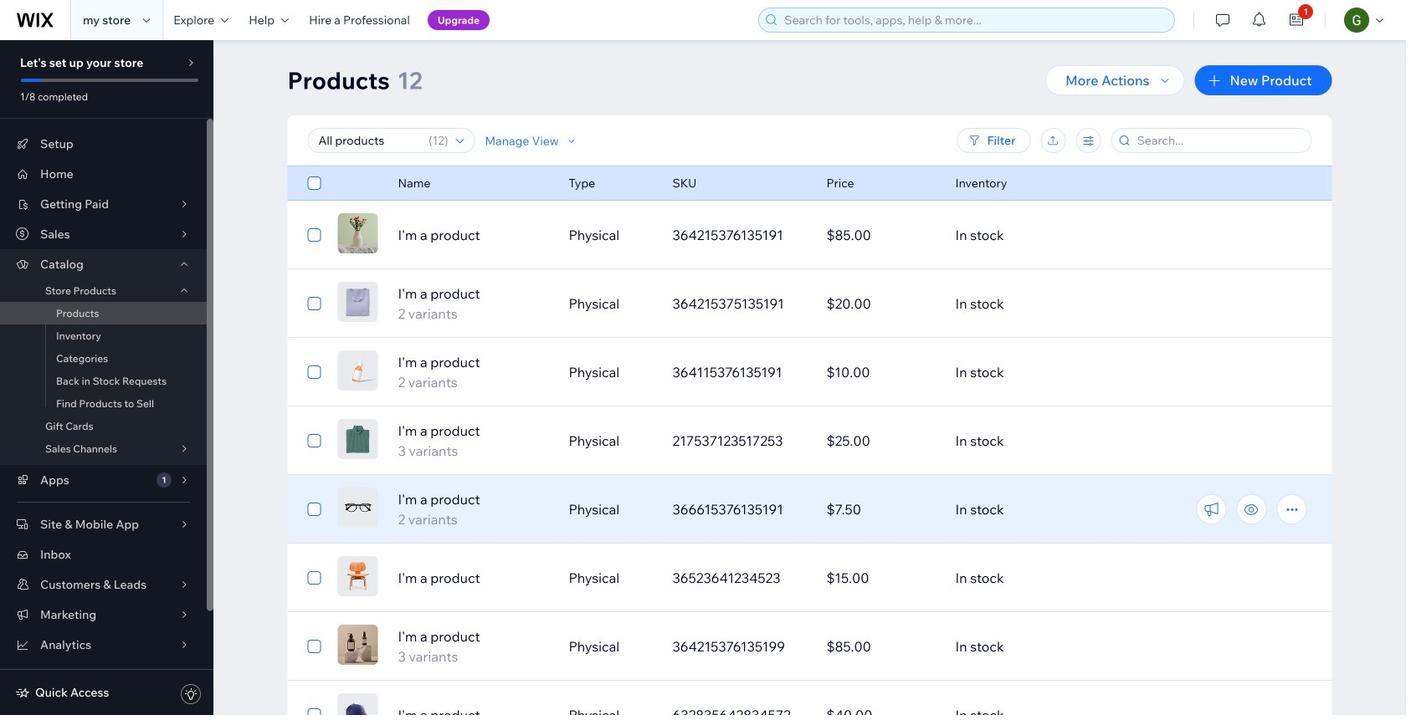 Task type: describe. For each thing, give the bounding box(es) containing it.
Unsaved view field
[[314, 129, 424, 152]]

Search for tools, apps, help & more... field
[[780, 8, 1170, 32]]



Task type: locate. For each thing, give the bounding box(es) containing it.
sidebar element
[[0, 40, 214, 716]]

None checkbox
[[308, 173, 321, 193], [308, 225, 321, 245], [308, 294, 321, 314], [308, 706, 321, 716], [308, 173, 321, 193], [308, 225, 321, 245], [308, 294, 321, 314], [308, 706, 321, 716]]

None checkbox
[[308, 363, 321, 383], [308, 431, 321, 451], [308, 500, 321, 520], [308, 569, 321, 589], [308, 637, 321, 657], [308, 363, 321, 383], [308, 431, 321, 451], [308, 500, 321, 520], [308, 569, 321, 589], [308, 637, 321, 657]]

Search... field
[[1132, 129, 1307, 152]]



Task type: vqa. For each thing, say whether or not it's contained in the screenshot.
option
yes



